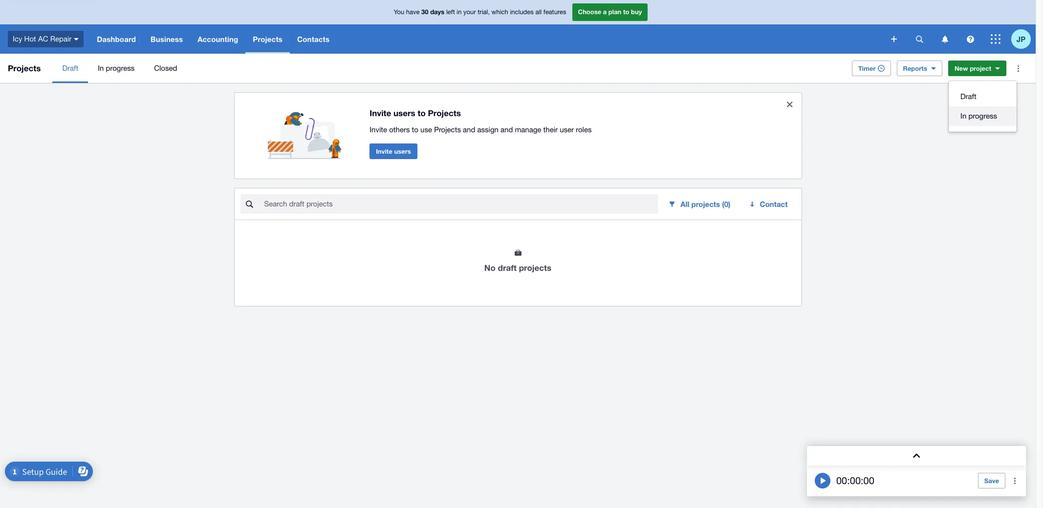 Task type: locate. For each thing, give the bounding box(es) containing it.
1 horizontal spatial progress
[[969, 112, 997, 120]]

icy
[[13, 35, 22, 43]]

progress down draft button
[[969, 112, 997, 120]]

0 vertical spatial progress
[[106, 64, 135, 72]]

you have 30 days left in your trial, which includes all features
[[394, 8, 566, 16]]

days
[[430, 8, 445, 16]]

1 horizontal spatial projects
[[691, 200, 720, 209]]

contacts button
[[290, 24, 337, 54]]

1 vertical spatial draft
[[961, 92, 977, 101]]

banner
[[0, 0, 1036, 54]]

1 vertical spatial invite
[[370, 125, 387, 134]]

group
[[949, 81, 1017, 132]]

navigation
[[90, 24, 884, 54]]

0 horizontal spatial svg image
[[891, 36, 897, 42]]

progress inside button
[[969, 112, 997, 120]]

all
[[535, 8, 542, 16]]

in progress button
[[949, 107, 1017, 126]]

users up "others"
[[394, 108, 415, 118]]

no draft projects
[[484, 263, 551, 273]]

to left buy
[[623, 8, 629, 16]]

1 horizontal spatial svg image
[[942, 35, 948, 43]]

1 horizontal spatial draft
[[961, 92, 977, 101]]

in inside button
[[961, 112, 967, 120]]

progress for 'in progress' button
[[969, 112, 997, 120]]

progress
[[106, 64, 135, 72], [969, 112, 997, 120]]

projects left (0)
[[691, 200, 720, 209]]

svg image
[[942, 35, 948, 43], [891, 36, 897, 42]]

users for invite users
[[394, 147, 411, 155]]

0 horizontal spatial draft
[[62, 64, 78, 72]]

projects
[[253, 35, 283, 44], [8, 63, 41, 73], [428, 108, 461, 118], [434, 125, 461, 134]]

1 vertical spatial to
[[418, 108, 426, 118]]

invite left "others"
[[370, 125, 387, 134]]

and right assign
[[501, 125, 513, 134]]

to up use
[[418, 108, 426, 118]]

2 vertical spatial invite
[[376, 147, 393, 155]]

hot
[[24, 35, 36, 43]]

to for use
[[412, 125, 418, 134]]

dashboard link
[[90, 24, 143, 54]]

invite users to projects image
[[268, 101, 346, 159]]

1 vertical spatial in progress
[[961, 112, 997, 120]]

invite users link
[[370, 144, 417, 159]]

to
[[623, 8, 629, 16], [418, 108, 426, 118], [412, 125, 418, 134]]

save
[[984, 478, 999, 485]]

draft inside button
[[961, 92, 977, 101]]

in progress down draft button
[[961, 112, 997, 120]]

banner containing jp
[[0, 0, 1036, 54]]

reports button
[[897, 61, 942, 76]]

roles
[[576, 125, 592, 134]]

invite up "others"
[[370, 108, 391, 118]]

invite
[[370, 108, 391, 118], [370, 125, 387, 134], [376, 147, 393, 155]]

progress down dashboard
[[106, 64, 135, 72]]

(0)
[[722, 200, 731, 209]]

0 vertical spatial draft
[[62, 64, 78, 72]]

list box
[[949, 81, 1017, 132]]

0 horizontal spatial in
[[98, 64, 104, 72]]

svg image
[[991, 34, 1001, 44], [916, 35, 923, 43], [967, 35, 974, 43], [74, 38, 79, 40]]

no
[[484, 263, 496, 273]]

0 horizontal spatial and
[[463, 125, 475, 134]]

invite down "others"
[[376, 147, 393, 155]]

projects
[[691, 200, 720, 209], [519, 263, 551, 273]]

0 vertical spatial invite
[[370, 108, 391, 118]]

draft for draft button
[[961, 92, 977, 101]]

and
[[463, 125, 475, 134], [501, 125, 513, 134]]

in for the in progress link
[[98, 64, 104, 72]]

1 vertical spatial in
[[961, 112, 967, 120]]

new
[[955, 65, 968, 72]]

1 horizontal spatial in
[[961, 112, 967, 120]]

1 horizontal spatial in progress
[[961, 112, 997, 120]]

in down draft button
[[961, 112, 967, 120]]

in progress
[[98, 64, 135, 72], [961, 112, 997, 120]]

draft up 'in progress' button
[[961, 92, 977, 101]]

1 vertical spatial users
[[394, 147, 411, 155]]

draft down repair
[[62, 64, 78, 72]]

users for invite users to projects
[[394, 108, 415, 118]]

which
[[492, 8, 508, 16]]

in progress down dashboard
[[98, 64, 135, 72]]

00:00:00
[[836, 476, 874, 487]]

clear image
[[780, 95, 800, 114]]

0 horizontal spatial projects
[[519, 263, 551, 273]]

in right "draft" link
[[98, 64, 104, 72]]

0 horizontal spatial in progress
[[98, 64, 135, 72]]

svg image right repair
[[74, 38, 79, 40]]

projects right use
[[434, 125, 461, 134]]

to for projects
[[418, 108, 426, 118]]

and left assign
[[463, 125, 475, 134]]

0 horizontal spatial progress
[[106, 64, 135, 72]]

draft
[[62, 64, 78, 72], [961, 92, 977, 101]]

1 vertical spatial projects
[[519, 263, 551, 273]]

manage
[[515, 125, 541, 134]]

1 vertical spatial progress
[[969, 112, 997, 120]]

assign
[[477, 125, 499, 134]]

projects right draft
[[519, 263, 551, 273]]

0 vertical spatial in
[[98, 64, 104, 72]]

0 vertical spatial in progress
[[98, 64, 135, 72]]

your
[[463, 8, 476, 16]]

accounting button
[[190, 24, 246, 54]]

to left use
[[412, 125, 418, 134]]

in progress inside button
[[961, 112, 997, 120]]

contact button
[[742, 195, 796, 214]]

jp
[[1017, 34, 1026, 43]]

2 vertical spatial to
[[412, 125, 418, 134]]

svg image left jp
[[991, 34, 1001, 44]]

draft button
[[949, 87, 1017, 107]]

in for 'in progress' button
[[961, 112, 967, 120]]

users down "others"
[[394, 147, 411, 155]]

reports
[[903, 65, 927, 72]]

save button
[[978, 474, 1006, 489]]

all projects (0)
[[681, 200, 731, 209]]

more options image
[[1006, 472, 1025, 491]]

choose
[[578, 8, 601, 16]]

invite users
[[376, 147, 411, 155]]

choose a plan to buy
[[578, 8, 642, 16]]

0 vertical spatial projects
[[691, 200, 720, 209]]

buy
[[631, 8, 642, 16]]

in
[[98, 64, 104, 72], [961, 112, 967, 120]]

0 vertical spatial users
[[394, 108, 415, 118]]

left
[[446, 8, 455, 16]]

project
[[970, 65, 991, 72]]

projects left contacts
[[253, 35, 283, 44]]

business button
[[143, 24, 190, 54]]

projects down hot
[[8, 63, 41, 73]]

users
[[394, 108, 415, 118], [394, 147, 411, 155]]

list box containing draft
[[949, 81, 1017, 132]]

draft link
[[52, 54, 88, 83]]

group containing draft
[[949, 81, 1017, 132]]

projects button
[[246, 24, 290, 54]]

1 horizontal spatial and
[[501, 125, 513, 134]]

user
[[560, 125, 574, 134]]



Task type: describe. For each thing, give the bounding box(es) containing it.
1 and from the left
[[463, 125, 475, 134]]

closed link
[[144, 54, 187, 83]]

contact
[[760, 200, 788, 209]]

dashboard
[[97, 35, 136, 44]]

icy hot ac repair
[[13, 35, 72, 43]]

jp button
[[1011, 24, 1036, 54]]

repair
[[50, 35, 72, 43]]

closed
[[154, 64, 177, 72]]

accounting
[[198, 35, 238, 44]]

use
[[420, 125, 432, 134]]

invite for invite users to projects
[[370, 108, 391, 118]]

a
[[603, 8, 607, 16]]

timer
[[858, 65, 876, 72]]

have
[[406, 8, 420, 16]]

contacts
[[297, 35, 330, 44]]

invite users to projects
[[370, 108, 461, 118]]

invite for invite others to use projects and assign and manage their user roles
[[370, 125, 387, 134]]

draft
[[498, 263, 517, 273]]

features
[[543, 8, 566, 16]]

in progress for 'in progress' button
[[961, 112, 997, 120]]

new project button
[[948, 61, 1007, 76]]

projects inside all projects (0) popup button
[[691, 200, 720, 209]]

business
[[151, 35, 183, 44]]

ac
[[38, 35, 48, 43]]

all projects (0) button
[[662, 195, 738, 214]]

in progress link
[[88, 54, 144, 83]]

more options image
[[1008, 59, 1028, 78]]

all
[[681, 200, 689, 209]]

svg image up the "reports" popup button
[[916, 35, 923, 43]]

projects inside dropdown button
[[253, 35, 283, 44]]

draft for "draft" link
[[62, 64, 78, 72]]

includes
[[510, 8, 534, 16]]

invite for invite users
[[376, 147, 393, 155]]

start timer image
[[815, 474, 831, 489]]

new project
[[955, 65, 991, 72]]

trial,
[[478, 8, 490, 16]]

icy hot ac repair button
[[0, 24, 90, 54]]

others
[[389, 125, 410, 134]]

Search draft projects search field
[[263, 195, 658, 214]]

2 and from the left
[[501, 125, 513, 134]]

0 vertical spatial to
[[623, 8, 629, 16]]

invite others to use projects and assign and manage their user roles
[[370, 125, 592, 134]]

projects up use
[[428, 108, 461, 118]]

plan
[[609, 8, 621, 16]]

in progress for the in progress link
[[98, 64, 135, 72]]

30
[[421, 8, 429, 16]]

svg image inside icy hot ac repair popup button
[[74, 38, 79, 40]]

timer button
[[852, 61, 891, 76]]

you
[[394, 8, 404, 16]]

progress for the in progress link
[[106, 64, 135, 72]]

svg image up new project
[[967, 35, 974, 43]]

their
[[543, 125, 558, 134]]

navigation containing dashboard
[[90, 24, 884, 54]]

in
[[457, 8, 462, 16]]



Task type: vqa. For each thing, say whether or not it's contained in the screenshot.
"Invite users to Projects"
yes



